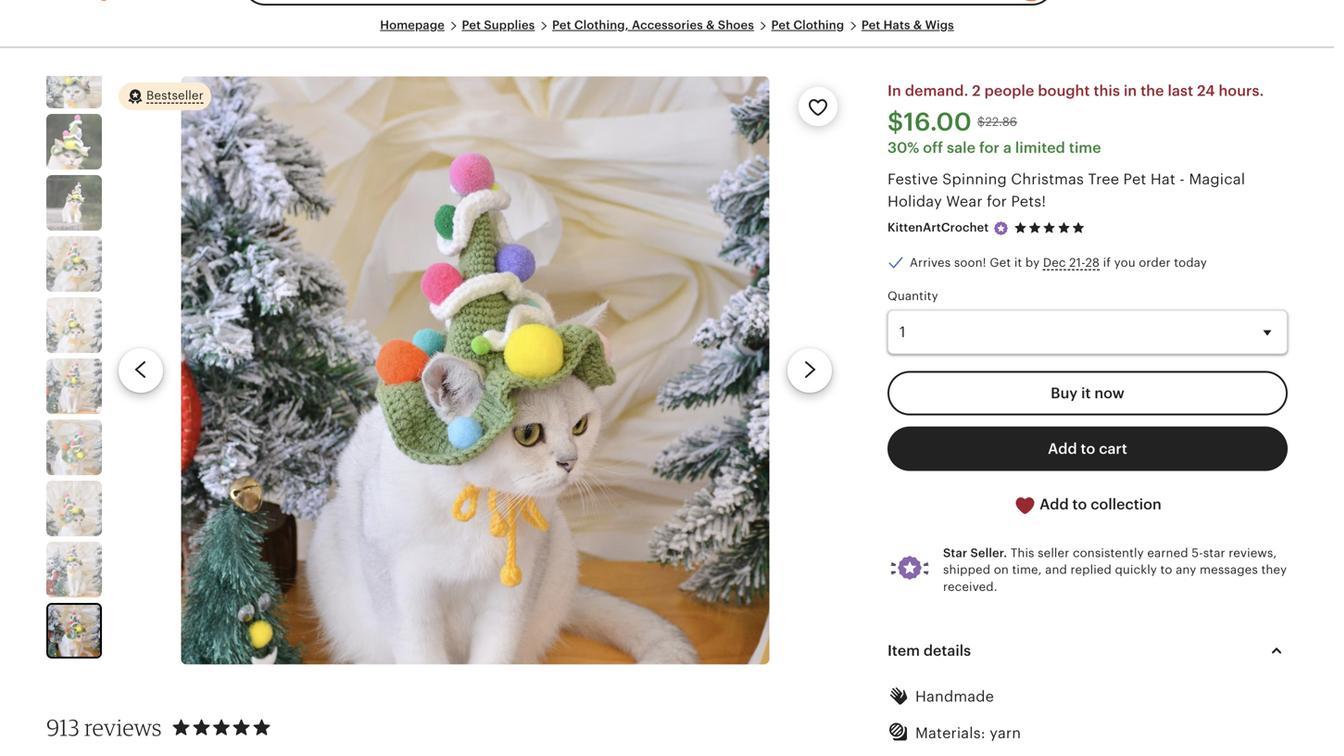 Task type: vqa. For each thing, say whether or not it's contained in the screenshot.
topmost the it's
no



Task type: describe. For each thing, give the bounding box(es) containing it.
soon! get
[[954, 256, 1011, 270]]

1 horizontal spatial festive spinning christmas tree pet hat magical holiday wear image 10 image
[[181, 76, 770, 665]]

item details
[[888, 643, 971, 660]]

festive spinning christmas tree pet hat magical holiday wear image 9 image
[[46, 542, 102, 598]]

spinning
[[943, 171, 1007, 187]]

pet hats & wigs
[[862, 18, 954, 32]]

you
[[1115, 256, 1136, 270]]

handmade
[[916, 689, 995, 705]]

$22.86
[[978, 115, 1018, 129]]

the
[[1141, 83, 1165, 99]]

add to collection button
[[888, 483, 1288, 528]]

festive spinning christmas tree pet hat magical holiday wear image 1 image
[[46, 53, 102, 109]]

festive spinning christmas tree pet hat magical holiday wear image 8 image
[[46, 481, 102, 537]]

for inside festive spinning christmas tree pet hat - magical holiday wear for pets!
[[987, 193, 1007, 210]]

reviews,
[[1229, 546, 1277, 560]]

pet supplies
[[462, 18, 535, 32]]

they
[[1262, 563, 1287, 577]]

and
[[1046, 563, 1068, 577]]

received.
[[943, 580, 998, 594]]

pet clothing
[[772, 18, 845, 32]]

this
[[1094, 83, 1121, 99]]

yarn
[[990, 725, 1022, 742]]

a
[[1004, 139, 1012, 156]]

hat
[[1151, 171, 1176, 187]]

to for cart
[[1081, 441, 1096, 458]]

wear
[[947, 193, 983, 210]]

0 horizontal spatial it
[[1015, 256, 1023, 270]]

913
[[46, 714, 80, 741]]

pet clothing link
[[772, 18, 845, 32]]

913 reviews
[[46, 714, 162, 741]]

pet for pet clothing, accessories & shoes
[[552, 18, 571, 32]]

2
[[972, 83, 981, 99]]

festive spinning christmas tree pet hat magical holiday wear image 7 image
[[46, 420, 102, 476]]

now
[[1095, 385, 1125, 402]]

to inside this seller consistently earned 5-star reviews, shipped on time, and replied quickly to any messages they received.
[[1161, 563, 1173, 577]]

time,
[[1013, 563, 1042, 577]]

any
[[1176, 563, 1197, 577]]

cart
[[1099, 441, 1128, 458]]

30% off sale for a limited time
[[888, 139, 1102, 156]]

demand.
[[905, 83, 969, 99]]

bestseller button
[[119, 82, 211, 111]]

in
[[888, 83, 902, 99]]

21-
[[1070, 256, 1086, 270]]

limited
[[1016, 139, 1066, 156]]

add for add to cart
[[1048, 441, 1078, 458]]

$16.00
[[888, 108, 972, 136]]

shoes
[[718, 18, 754, 32]]

supplies
[[484, 18, 535, 32]]

materials:
[[916, 725, 986, 742]]

pet inside festive spinning christmas tree pet hat - magical holiday wear for pets!
[[1124, 171, 1147, 187]]

pet clothing, accessories & shoes
[[552, 18, 754, 32]]

star_seller image
[[993, 220, 1010, 237]]

last
[[1168, 83, 1194, 99]]

on
[[994, 563, 1009, 577]]

28
[[1086, 256, 1100, 270]]

5-
[[1192, 546, 1204, 560]]

magical
[[1189, 171, 1246, 187]]

off
[[923, 139, 944, 156]]

buy
[[1051, 385, 1078, 402]]

tree
[[1088, 171, 1120, 187]]

wigs
[[926, 18, 954, 32]]

if
[[1104, 256, 1111, 270]]

messages
[[1200, 563, 1259, 577]]

accessories
[[632, 18, 703, 32]]

bought
[[1038, 83, 1090, 99]]

to for collection
[[1073, 497, 1087, 513]]

2 & from the left
[[914, 18, 922, 32]]

hours.
[[1219, 83, 1265, 99]]

pet clothing, accessories & shoes link
[[552, 18, 754, 32]]

item details button
[[871, 629, 1305, 673]]

arrives
[[910, 256, 951, 270]]

collection
[[1091, 497, 1162, 513]]

pet hats & wigs link
[[862, 18, 954, 32]]

details
[[924, 643, 971, 660]]

-
[[1180, 171, 1185, 187]]

pets!
[[1012, 193, 1047, 210]]

shipped
[[943, 563, 991, 577]]

pet for pet supplies
[[462, 18, 481, 32]]

replied
[[1071, 563, 1112, 577]]

order
[[1139, 256, 1171, 270]]

festive spinning christmas tree pet hat magical holiday wear image 3 image
[[46, 175, 102, 231]]



Task type: locate. For each thing, give the bounding box(es) containing it.
it
[[1015, 256, 1023, 270], [1082, 385, 1091, 402]]

add up seller
[[1040, 497, 1069, 513]]

it left by
[[1015, 256, 1023, 270]]

add for add to collection
[[1040, 497, 1069, 513]]

star seller.
[[943, 546, 1008, 560]]

reviews
[[84, 714, 162, 741]]

add inside add to cart button
[[1048, 441, 1078, 458]]

by
[[1026, 256, 1040, 270]]

24
[[1198, 83, 1216, 99]]

christmas
[[1011, 171, 1084, 187]]

add left 'cart'
[[1048, 441, 1078, 458]]

quantity
[[888, 289, 939, 303]]

for
[[980, 139, 1000, 156], [987, 193, 1007, 210]]

item
[[888, 643, 920, 660]]

festive spinning christmas tree pet hat magical holiday wear image 10 image
[[181, 76, 770, 665], [48, 605, 100, 657]]

None search field
[[243, 0, 1055, 6]]

buy it now
[[1051, 385, 1125, 402]]

pet left hat
[[1124, 171, 1147, 187]]

&
[[706, 18, 715, 32], [914, 18, 922, 32]]

to left collection
[[1073, 497, 1087, 513]]

pet left 'clothing,'
[[552, 18, 571, 32]]

0 horizontal spatial festive spinning christmas tree pet hat magical holiday wear image 10 image
[[48, 605, 100, 657]]

1 & from the left
[[706, 18, 715, 32]]

clothing,
[[574, 18, 629, 32]]

arrives soon! get it by dec 21-28 if you order today
[[910, 256, 1208, 270]]

0 vertical spatial to
[[1081, 441, 1096, 458]]

add inside add to collection button
[[1040, 497, 1069, 513]]

pet for pet clothing
[[772, 18, 791, 32]]

Search for anything text field
[[243, 0, 1009, 6]]

seller
[[1038, 546, 1070, 560]]

menu bar containing homepage
[[52, 17, 1283, 48]]

consistently
[[1073, 546, 1144, 560]]

this
[[1011, 546, 1035, 560]]

banner
[[19, 0, 1316, 17]]

pet
[[462, 18, 481, 32], [552, 18, 571, 32], [772, 18, 791, 32], [862, 18, 881, 32], [1124, 171, 1147, 187]]

it inside button
[[1082, 385, 1091, 402]]

quickly
[[1115, 563, 1158, 577]]

0 vertical spatial for
[[980, 139, 1000, 156]]

seller.
[[971, 546, 1008, 560]]

to
[[1081, 441, 1096, 458], [1073, 497, 1087, 513], [1161, 563, 1173, 577]]

festive
[[888, 171, 939, 187]]

add to cart button
[[888, 427, 1288, 471]]

festive spinning christmas tree pet hat magical holiday wear image 4 image
[[46, 237, 102, 292]]

0 vertical spatial it
[[1015, 256, 1023, 270]]

1 vertical spatial to
[[1073, 497, 1087, 513]]

festive spinning christmas tree pet hat magical holiday wear image 6 image
[[46, 359, 102, 414]]

star
[[943, 546, 968, 560]]

for up star_seller icon
[[987, 193, 1007, 210]]

to left 'cart'
[[1081, 441, 1096, 458]]

1 vertical spatial add
[[1040, 497, 1069, 513]]

clothing
[[794, 18, 845, 32]]

to inside button
[[1081, 441, 1096, 458]]

to inside button
[[1073, 497, 1087, 513]]

kittenartcrochet link
[[888, 221, 989, 235]]

30%
[[888, 139, 920, 156]]

0 horizontal spatial &
[[706, 18, 715, 32]]

sale
[[947, 139, 976, 156]]

festive spinning christmas tree pet hat magical holiday wear green image
[[46, 114, 102, 170]]

festive spinning christmas tree pet hat magical holiday wear image 5 image
[[46, 298, 102, 353]]

add to cart
[[1048, 441, 1128, 458]]

today
[[1174, 256, 1208, 270]]

people
[[985, 83, 1035, 99]]

1 horizontal spatial it
[[1082, 385, 1091, 402]]

$16.00 $22.86
[[888, 108, 1018, 136]]

1 horizontal spatial &
[[914, 18, 922, 32]]

star
[[1204, 546, 1226, 560]]

dec
[[1044, 256, 1066, 270]]

2 vertical spatial to
[[1161, 563, 1173, 577]]

add to collection
[[1036, 497, 1162, 513]]

add
[[1048, 441, 1078, 458], [1040, 497, 1069, 513]]

homepage link
[[380, 18, 445, 32]]

materials: yarn
[[916, 725, 1022, 742]]

kittenartcrochet
[[888, 221, 989, 235]]

pet supplies link
[[462, 18, 535, 32]]

for left a
[[980, 139, 1000, 156]]

homepage
[[380, 18, 445, 32]]

festive spinning christmas tree pet hat - magical holiday wear for pets!
[[888, 171, 1246, 210]]

pet left the supplies
[[462, 18, 481, 32]]

1 vertical spatial for
[[987, 193, 1007, 210]]

pet left "hats"
[[862, 18, 881, 32]]

to down earned at the right of page
[[1161, 563, 1173, 577]]

buy it now button
[[888, 371, 1288, 416]]

in
[[1124, 83, 1137, 99]]

in demand. 2 people bought this in the last 24 hours.
[[888, 83, 1265, 99]]

earned
[[1148, 546, 1189, 560]]

& left shoes
[[706, 18, 715, 32]]

0 vertical spatial add
[[1048, 441, 1078, 458]]

holiday
[[888, 193, 942, 210]]

hats
[[884, 18, 911, 32]]

it right buy
[[1082, 385, 1091, 402]]

menu bar
[[52, 17, 1283, 48]]

pet left clothing
[[772, 18, 791, 32]]

time
[[1069, 139, 1102, 156]]

& right "hats"
[[914, 18, 922, 32]]

this seller consistently earned 5-star reviews, shipped on time, and replied quickly to any messages they received.
[[943, 546, 1287, 594]]

1 vertical spatial it
[[1082, 385, 1091, 402]]

pet for pet hats & wigs
[[862, 18, 881, 32]]

bestseller
[[146, 89, 204, 102]]



